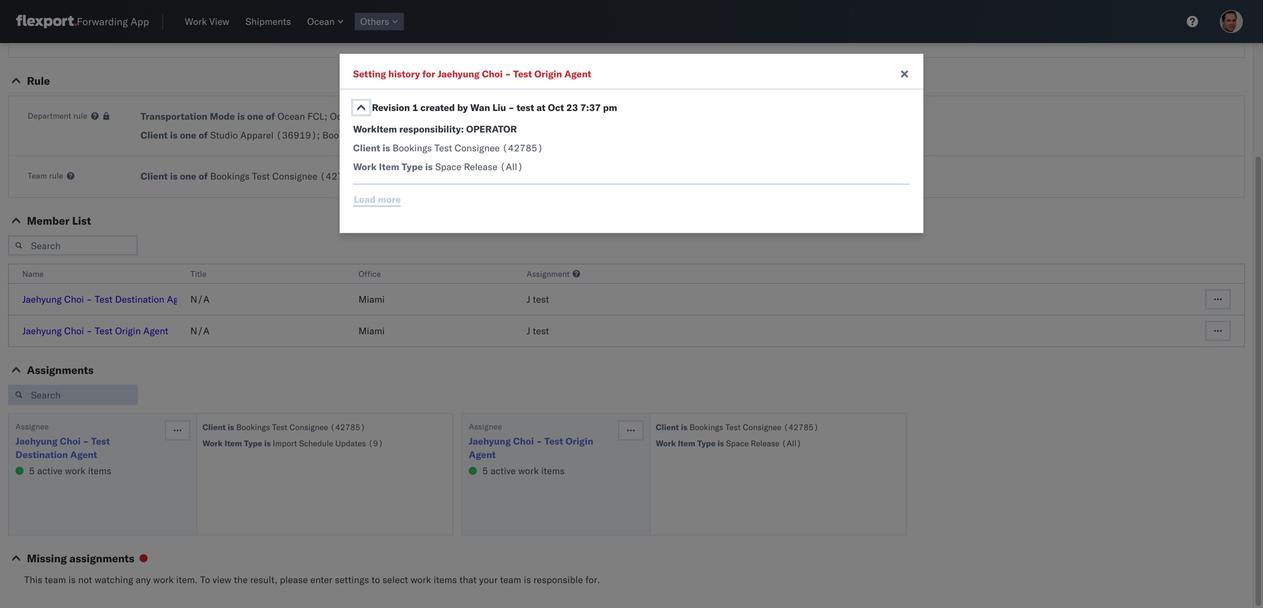 Task type: describe. For each thing, give the bounding box(es) containing it.
items for origin
[[541, 465, 565, 477]]

; down client is
[[361, 170, 364, 182]]

j test for jaehyung choi - test origin agent
[[527, 325, 549, 337]]

jaehyung choi - test origin agent
[[22, 325, 168, 337]]

schedule
[[299, 438, 333, 448]]

workitem responsibility: operator
[[353, 123, 517, 135]]

j for jaehyung choi - test destination agent
[[527, 293, 531, 305]]

client inside client is bookings test consignee (42785) work item type is space release (all)
[[656, 422, 679, 432]]

23
[[567, 102, 578, 113]]

bookings inside client is bookings test consignee (42785) work item type is import schedule updates (9)
[[236, 422, 270, 432]]

test for jaehyung choi - test destination agent
[[533, 293, 549, 305]]

view
[[213, 574, 231, 586]]

rule
[[27, 74, 50, 87]]

assignee jaehyung choi - test destination agent
[[15, 422, 110, 461]]

type for jaehyung choi - test origin agent
[[698, 438, 716, 448]]

ocean for ocean
[[307, 15, 335, 27]]

item.
[[176, 574, 198, 586]]

destination inside assignee jaehyung choi - test destination agent
[[15, 449, 68, 461]]

to
[[200, 574, 210, 586]]

responsible
[[534, 574, 583, 586]]

item for jaehyung choi - test destination agent
[[225, 438, 242, 448]]

1
[[412, 102, 418, 113]]

active for jaehyung choi - test destination agent
[[37, 465, 62, 477]]

consignee inside client is bookings test consignee (42785) work item type is import schedule updates (9)
[[290, 422, 328, 432]]

at
[[537, 102, 546, 113]]

ocean button
[[302, 13, 350, 30]]

lcl
[[360, 110, 377, 122]]

- inside assignee jaehyung choi - test destination agent
[[83, 435, 89, 447]]

work view link
[[179, 13, 235, 30]]

; left lcl
[[325, 110, 328, 122]]

ocean fcl ; ocean lcl ; air ; truck ; truck international
[[278, 110, 509, 122]]

pm
[[603, 102, 617, 113]]

5 active work items for destination
[[29, 465, 111, 477]]

j for jaehyung choi - test origin agent
[[527, 325, 531, 337]]

bookings test consignee (42785)
[[393, 142, 543, 154]]

air
[[382, 110, 394, 122]]

settings
[[335, 574, 369, 586]]

this
[[24, 574, 42, 586]]

1 truck from the left
[[399, 110, 423, 122]]

watching
[[95, 574, 133, 586]]

5 for jaehyung choi - test destination agent
[[29, 465, 35, 477]]

work view
[[185, 15, 229, 27]]

flexport. image
[[16, 15, 77, 28]]

team
[[28, 171, 47, 181]]

ocean for ocean fcl ; ocean lcl ; air ; truck ; truck international
[[278, 110, 305, 122]]

(all) inside client is bookings test consignee (42785) work item type is space release (all)
[[782, 438, 802, 448]]

liu
[[493, 102, 506, 113]]

work right "select"
[[411, 574, 431, 586]]

shipments link
[[240, 13, 296, 30]]

shipments
[[246, 15, 291, 27]]

(9)
[[368, 438, 383, 448]]

active for jaehyung choi - test origin agent
[[491, 465, 516, 477]]

your
[[479, 574, 498, 586]]

one for studio apparel (36919)
[[180, 129, 196, 141]]

enter
[[310, 574, 332, 586]]

rule for department rule
[[73, 111, 87, 121]]

0 vertical spatial one
[[247, 110, 264, 122]]

vandelay
[[478, 129, 517, 141]]

for
[[423, 68, 435, 80]]

work item type is
[[353, 161, 433, 173]]

others
[[360, 15, 389, 27]]

missing assignments
[[27, 552, 134, 565]]

assignments
[[27, 363, 94, 377]]

release inside client is bookings test consignee (42785) work item type is space release (all)
[[751, 438, 780, 448]]

app
[[131, 15, 149, 28]]

client is
[[353, 142, 390, 154]]

Search text field
[[8, 385, 138, 405]]

member list
[[27, 214, 91, 227]]

office
[[359, 269, 381, 279]]

this team is not watching any work item. to view the result, please enter settings to select work items that your team is responsible for.
[[24, 574, 600, 586]]

0 vertical spatial apparel
[[240, 129, 274, 141]]

client is one of for studio apparel (36919)
[[141, 129, 208, 141]]

origin inside assignee jaehyung choi - test origin agent
[[566, 435, 593, 447]]

test inside client is bookings test consignee (42785) work item type is space release (all)
[[726, 422, 741, 432]]

0 vertical spatial jaehyung choi - test destination agent link
[[22, 293, 192, 305]]

client inside client is bookings test consignee (42785) work item type is import schedule updates (9)
[[203, 422, 226, 432]]

0 vertical spatial test
[[517, 102, 534, 113]]

client is one of for bookings test consignee (42785)
[[141, 170, 208, 182]]

1 vertical spatial jaehyung choi - test origin agent link
[[469, 435, 617, 462]]

for.
[[586, 574, 600, 586]]

work inside client is bookings test consignee (42785) work item type is space release (all)
[[656, 438, 676, 448]]

wan
[[470, 102, 490, 113]]

0 horizontal spatial origin
[[115, 325, 141, 337]]

work inside 'link'
[[185, 15, 207, 27]]

item for jaehyung choi - test origin agent
[[678, 438, 696, 448]]

assignee for jaehyung choi - test destination agent
[[15, 422, 49, 432]]

list
[[72, 214, 91, 227]]

of for bookings test consignee (42785)
[[199, 170, 208, 182]]

jaehyung inside assignee jaehyung choi - test origin agent
[[469, 435, 511, 447]]

1 vertical spatial apparel
[[396, 170, 430, 182]]

miami for jaehyung choi - test destination agent
[[359, 293, 385, 305]]

operator
[[466, 123, 517, 135]]

2 truck from the left
[[428, 110, 452, 122]]

; down the fcl
[[317, 129, 320, 141]]

select
[[383, 574, 408, 586]]

0 horizontal spatial (all)
[[500, 161, 523, 173]]

1 horizontal spatial (36919)
[[432, 170, 473, 182]]

transportation
[[141, 110, 208, 122]]

department rule
[[28, 111, 87, 121]]

0 horizontal spatial release
[[464, 161, 498, 173]]

; up studio apparel (36919) ; bookings test consignee (42785) ; vandelay west (14163)
[[394, 110, 397, 122]]

; right 1
[[423, 110, 426, 122]]

; up bookings test consignee (42785)
[[473, 129, 476, 141]]

1 vertical spatial studio
[[366, 170, 394, 182]]

by
[[457, 102, 468, 113]]

2 team from the left
[[500, 574, 521, 586]]

setting history for jaehyung choi - test origin agent
[[353, 68, 591, 80]]

history
[[388, 68, 420, 80]]

assignee for jaehyung choi - test origin agent
[[469, 422, 502, 432]]



Task type: locate. For each thing, give the bounding box(es) containing it.
(36919) down the fcl
[[276, 129, 317, 141]]

setting
[[353, 68, 386, 80]]

department
[[28, 111, 71, 121]]

one
[[247, 110, 264, 122], [180, 129, 196, 141], [180, 170, 196, 182]]

(14163)
[[544, 129, 585, 141]]

j test
[[527, 293, 549, 305], [527, 325, 549, 337]]

2 horizontal spatial items
[[541, 465, 565, 477]]

agent inside assignee jaehyung choi - test origin agent
[[469, 449, 496, 461]]

agent
[[565, 68, 591, 80], [167, 293, 192, 305], [143, 325, 168, 337], [70, 449, 97, 461], [469, 449, 496, 461]]

ocean inside button
[[307, 15, 335, 27]]

import
[[273, 438, 297, 448]]

2 miami from the top
[[359, 325, 385, 337]]

bookings inside client is bookings test consignee (42785) work item type is space release (all)
[[690, 422, 724, 432]]

0 horizontal spatial destination
[[15, 449, 68, 461]]

2 j test from the top
[[527, 325, 549, 337]]

1 horizontal spatial (all)
[[782, 438, 802, 448]]

0 vertical spatial rule
[[73, 111, 87, 121]]

1 client is one of from the top
[[141, 129, 208, 141]]

2 n/a from the top
[[190, 325, 210, 337]]

1 vertical spatial client is one of
[[141, 170, 208, 182]]

0 vertical spatial space
[[435, 161, 462, 173]]

active down assignee jaehyung choi - test destination agent
[[37, 465, 62, 477]]

work down assignee jaehyung choi - test origin agent
[[518, 465, 539, 477]]

5 active work items for origin
[[482, 465, 565, 477]]

n/a
[[190, 293, 210, 305], [190, 325, 210, 337]]

rule right department
[[73, 111, 87, 121]]

2 vertical spatial test
[[533, 325, 549, 337]]

1 horizontal spatial rule
[[73, 111, 87, 121]]

1 horizontal spatial truck
[[428, 110, 452, 122]]

release
[[464, 161, 498, 173], [751, 438, 780, 448]]

active down assignee jaehyung choi - test origin agent
[[491, 465, 516, 477]]

title
[[190, 269, 207, 279]]

work right the any
[[153, 574, 174, 586]]

Search text field
[[8, 235, 138, 256]]

jaehyung choi - test destination agent link
[[22, 293, 192, 305], [15, 435, 163, 462]]

1 horizontal spatial 5 active work items
[[482, 465, 565, 477]]

5 for jaehyung choi - test origin agent
[[482, 465, 488, 477]]

items for destination
[[88, 465, 111, 477]]

rule right team on the left top
[[49, 171, 63, 181]]

1 vertical spatial destination
[[15, 449, 68, 461]]

mode
[[210, 110, 235, 122]]

2 5 active work items from the left
[[482, 465, 565, 477]]

0 vertical spatial n/a
[[190, 293, 210, 305]]

1 horizontal spatial items
[[434, 574, 457, 586]]

1 vertical spatial n/a
[[190, 325, 210, 337]]

type
[[402, 161, 423, 173], [244, 438, 262, 448], [698, 438, 716, 448]]

1 j test from the top
[[527, 293, 549, 305]]

- inside assignee jaehyung choi - test origin agent
[[536, 435, 542, 447]]

assignee inside assignee jaehyung choi - test origin agent
[[469, 422, 502, 432]]

type inside client is bookings test consignee (42785) work item type is import schedule updates (9)
[[244, 438, 262, 448]]

0 vertical spatial client is one of
[[141, 129, 208, 141]]

j test for jaehyung choi - test destination agent
[[527, 293, 549, 305]]

ocean left the fcl
[[278, 110, 305, 122]]

1 horizontal spatial active
[[491, 465, 516, 477]]

1 vertical spatial one
[[180, 129, 196, 141]]

responsibility:
[[399, 123, 464, 135]]

items
[[88, 465, 111, 477], [541, 465, 565, 477], [434, 574, 457, 586]]

rule
[[73, 111, 87, 121], [49, 171, 63, 181]]

jaehyung choi - test destination agent link up jaehyung choi - test origin agent
[[22, 293, 192, 305]]

updates
[[335, 438, 366, 448]]

others button
[[355, 13, 404, 30]]

of
[[266, 110, 275, 122], [199, 129, 208, 141], [199, 170, 208, 182]]

0 horizontal spatial studio
[[210, 129, 238, 141]]

2 j from the top
[[527, 325, 531, 337]]

1 vertical spatial space
[[726, 438, 749, 448]]

jaehyung choi - test destination agent link down search text box
[[15, 435, 163, 462]]

1 horizontal spatial item
[[379, 161, 399, 173]]

apparel down transportation mode is one of
[[240, 129, 274, 141]]

revision 1 created by wan liu - test at oct 23 7:37 pm
[[372, 102, 617, 113]]

one for bookings test consignee (42785)
[[180, 170, 196, 182]]

0 vertical spatial destination
[[115, 293, 164, 305]]

workitem
[[353, 123, 397, 135]]

jaehyung inside assignee jaehyung choi - test destination agent
[[15, 435, 58, 447]]

transportation mode is one of
[[141, 110, 275, 122]]

(42785) inside client is bookings test consignee (42785) work item type is space release (all)
[[784, 422, 819, 432]]

2 5 from the left
[[482, 465, 488, 477]]

0 horizontal spatial 5
[[29, 465, 35, 477]]

jaehyung choi - test destination agent n/a
[[22, 293, 210, 305]]

0 vertical spatial (36919)
[[276, 129, 317, 141]]

2 active from the left
[[491, 465, 516, 477]]

1 vertical spatial j test
[[527, 325, 549, 337]]

0 horizontal spatial space
[[435, 161, 462, 173]]

test inside assignee jaehyung choi - test origin agent
[[545, 435, 563, 447]]

member
[[27, 214, 69, 227]]

oct
[[548, 102, 564, 113]]

2 vertical spatial one
[[180, 170, 196, 182]]

work down assignee jaehyung choi - test destination agent
[[65, 465, 85, 477]]

0 horizontal spatial active
[[37, 465, 62, 477]]

that
[[460, 574, 477, 586]]

0 horizontal spatial 5 active work items
[[29, 465, 111, 477]]

1 j from the top
[[527, 293, 531, 305]]

0 horizontal spatial truck
[[399, 110, 423, 122]]

to
[[372, 574, 380, 586]]

5
[[29, 465, 35, 477], [482, 465, 488, 477]]

rule for team rule
[[49, 171, 63, 181]]

apparel down studio apparel (36919) ; bookings test consignee (42785) ; vandelay west (14163)
[[396, 170, 430, 182]]

5 down assignee jaehyung choi - test destination agent
[[29, 465, 35, 477]]

0 vertical spatial (all)
[[500, 161, 523, 173]]

1 horizontal spatial jaehyung choi - test origin agent link
[[469, 435, 617, 462]]

0 horizontal spatial item
[[225, 438, 242, 448]]

test for jaehyung choi - test origin agent
[[533, 325, 549, 337]]

1 vertical spatial test
[[533, 293, 549, 305]]

1 team from the left
[[45, 574, 66, 586]]

0 horizontal spatial apparel
[[240, 129, 274, 141]]

studio apparel (36919) ; bookings test consignee (42785) ; vandelay west (14163)
[[210, 129, 585, 141]]

assignee jaehyung choi - test origin agent
[[469, 422, 593, 461]]

assignment
[[527, 269, 570, 279]]

1 horizontal spatial space
[[726, 438, 749, 448]]

result,
[[250, 574, 278, 586]]

forwarding app link
[[16, 15, 149, 28]]

1 n/a from the top
[[190, 293, 210, 305]]

1 vertical spatial origin
[[115, 325, 141, 337]]

bookings
[[322, 129, 362, 141], [393, 142, 432, 154], [210, 170, 250, 182], [236, 422, 270, 432], [690, 422, 724, 432]]

1 vertical spatial jaehyung choi - test destination agent link
[[15, 435, 163, 462]]

5 active work items down assignee jaehyung choi - test origin agent
[[482, 465, 565, 477]]

work inside client is bookings test consignee (42785) work item type is import schedule updates (9)
[[203, 438, 223, 448]]

studio
[[210, 129, 238, 141], [366, 170, 394, 182]]

space release (all)
[[435, 161, 523, 173]]

choi inside assignee jaehyung choi - test origin agent
[[513, 435, 534, 447]]

view
[[209, 15, 229, 27]]

origin
[[535, 68, 562, 80], [115, 325, 141, 337], [566, 435, 593, 447]]

client is bookings test consignee (42785) work item type is import schedule updates (9)
[[203, 422, 383, 448]]

5 down assignee jaehyung choi - test origin agent
[[482, 465, 488, 477]]

0 vertical spatial jaehyung choi - test origin agent link
[[22, 325, 168, 337]]

type inside client is bookings test consignee (42785) work item type is space release (all)
[[698, 438, 716, 448]]

0 vertical spatial j test
[[527, 293, 549, 305]]

0 horizontal spatial assignee
[[15, 422, 49, 432]]

team rule
[[28, 171, 63, 181]]

0 vertical spatial miami
[[359, 293, 385, 305]]

0 horizontal spatial team
[[45, 574, 66, 586]]

item inside client is bookings test consignee (42785) work item type is space release (all)
[[678, 438, 696, 448]]

2 horizontal spatial origin
[[566, 435, 593, 447]]

assignments
[[69, 552, 134, 565]]

international
[[455, 110, 509, 122]]

truck up workitem responsibility: operator
[[428, 110, 452, 122]]

test
[[517, 102, 534, 113], [533, 293, 549, 305], [533, 325, 549, 337]]

please
[[280, 574, 308, 586]]

1 horizontal spatial origin
[[535, 68, 562, 80]]

of for studio apparel (36919)
[[199, 129, 208, 141]]

1 assignee from the left
[[15, 422, 49, 432]]

0 horizontal spatial rule
[[49, 171, 63, 181]]

assignee inside assignee jaehyung choi - test destination agent
[[15, 422, 49, 432]]

truck right air
[[399, 110, 423, 122]]

; left air
[[377, 110, 379, 122]]

the
[[234, 574, 248, 586]]

1 horizontal spatial 5
[[482, 465, 488, 477]]

5 active work items down assignee jaehyung choi - test destination agent
[[29, 465, 111, 477]]

0 horizontal spatial (36919)
[[276, 129, 317, 141]]

1 horizontal spatial studio
[[366, 170, 394, 182]]

team right this on the left of page
[[45, 574, 66, 586]]

name
[[22, 269, 44, 279]]

items down assignee jaehyung choi - test destination agent
[[88, 465, 111, 477]]

1 vertical spatial release
[[751, 438, 780, 448]]

test inside client is bookings test consignee (42785) work item type is import schedule updates (9)
[[272, 422, 287, 432]]

item
[[379, 161, 399, 173], [225, 438, 242, 448], [678, 438, 696, 448]]

consignee inside client is bookings test consignee (42785) work item type is space release (all)
[[743, 422, 782, 432]]

client
[[141, 129, 168, 141], [353, 142, 380, 154], [141, 170, 168, 182], [203, 422, 226, 432], [656, 422, 679, 432]]

consignee
[[385, 129, 430, 141], [455, 142, 500, 154], [272, 170, 318, 182], [290, 422, 328, 432], [743, 422, 782, 432]]

studio down client is
[[366, 170, 394, 182]]

test inside assignee jaehyung choi - test destination agent
[[91, 435, 110, 447]]

1 vertical spatial j
[[527, 325, 531, 337]]

2 assignee from the left
[[469, 422, 502, 432]]

2 vertical spatial of
[[199, 170, 208, 182]]

fcl
[[308, 110, 325, 122]]

1 5 from the left
[[29, 465, 35, 477]]

1 horizontal spatial destination
[[115, 293, 164, 305]]

jaehyung choi - test origin agent link
[[22, 325, 168, 337], [469, 435, 617, 462]]

items left the that
[[434, 574, 457, 586]]

studio down "mode"
[[210, 129, 238, 141]]

1 vertical spatial rule
[[49, 171, 63, 181]]

choi inside assignee jaehyung choi - test destination agent
[[60, 435, 81, 447]]

west
[[520, 129, 541, 141]]

apparel
[[240, 129, 274, 141], [396, 170, 430, 182]]

-
[[505, 68, 511, 80], [509, 102, 514, 113], [86, 293, 92, 305], [86, 325, 92, 337], [83, 435, 89, 447], [536, 435, 542, 447]]

7:37
[[581, 102, 601, 113]]

work
[[65, 465, 85, 477], [518, 465, 539, 477], [153, 574, 174, 586], [411, 574, 431, 586]]

0 vertical spatial of
[[266, 110, 275, 122]]

items down assignee jaehyung choi - test origin agent
[[541, 465, 565, 477]]

1 miami from the top
[[359, 293, 385, 305]]

ocean right the shipments
[[307, 15, 335, 27]]

miami for jaehyung choi - test origin agent
[[359, 325, 385, 337]]

0 vertical spatial j
[[527, 293, 531, 305]]

1 active from the left
[[37, 465, 62, 477]]

0 vertical spatial release
[[464, 161, 498, 173]]

revision
[[372, 102, 410, 113]]

(42785) inside client is bookings test consignee (42785) work item type is import schedule updates (9)
[[330, 422, 365, 432]]

2 horizontal spatial type
[[698, 438, 716, 448]]

1 vertical spatial of
[[199, 129, 208, 141]]

1 vertical spatial (all)
[[782, 438, 802, 448]]

forwarding
[[77, 15, 128, 28]]

space inside client is bookings test consignee (42785) work item type is space release (all)
[[726, 438, 749, 448]]

forwarding app
[[77, 15, 149, 28]]

1 vertical spatial miami
[[359, 325, 385, 337]]

1 horizontal spatial assignee
[[469, 422, 502, 432]]

0 horizontal spatial jaehyung choi - test origin agent link
[[22, 325, 168, 337]]

bookings test consignee (42785) ; studio apparel (36919)
[[210, 170, 473, 182]]

team right your
[[500, 574, 521, 586]]

(36919) down bookings test consignee (42785)
[[432, 170, 473, 182]]

1 horizontal spatial team
[[500, 574, 521, 586]]

agent inside assignee jaehyung choi - test destination agent
[[70, 449, 97, 461]]

client is bookings test consignee (42785) work item type is space release (all)
[[656, 422, 819, 448]]

0 horizontal spatial items
[[88, 465, 111, 477]]

2 vertical spatial origin
[[566, 435, 593, 447]]

1 horizontal spatial type
[[402, 161, 423, 173]]

choi
[[482, 68, 503, 80], [64, 293, 84, 305], [64, 325, 84, 337], [60, 435, 81, 447], [513, 435, 534, 447]]

ocean left lcl
[[330, 110, 358, 122]]

item inside client is bookings test consignee (42785) work item type is import schedule updates (9)
[[225, 438, 242, 448]]

created
[[421, 102, 455, 113]]

2 horizontal spatial item
[[678, 438, 696, 448]]

2 client is one of from the top
[[141, 170, 208, 182]]

not
[[78, 574, 92, 586]]

0 horizontal spatial type
[[244, 438, 262, 448]]

truck
[[399, 110, 423, 122], [428, 110, 452, 122]]

1 horizontal spatial release
[[751, 438, 780, 448]]

(36919)
[[276, 129, 317, 141], [432, 170, 473, 182]]

work
[[185, 15, 207, 27], [353, 161, 377, 173], [203, 438, 223, 448], [656, 438, 676, 448]]

0 vertical spatial studio
[[210, 129, 238, 141]]

1 5 active work items from the left
[[29, 465, 111, 477]]

client is one of
[[141, 129, 208, 141], [141, 170, 208, 182]]

1 horizontal spatial apparel
[[396, 170, 430, 182]]

1 vertical spatial (36919)
[[432, 170, 473, 182]]

missing
[[27, 552, 67, 565]]

any
[[136, 574, 151, 586]]

0 vertical spatial origin
[[535, 68, 562, 80]]

type for jaehyung choi - test destination agent
[[244, 438, 262, 448]]



Task type: vqa. For each thing, say whether or not it's contained in the screenshot.
messages. at bottom left
no



